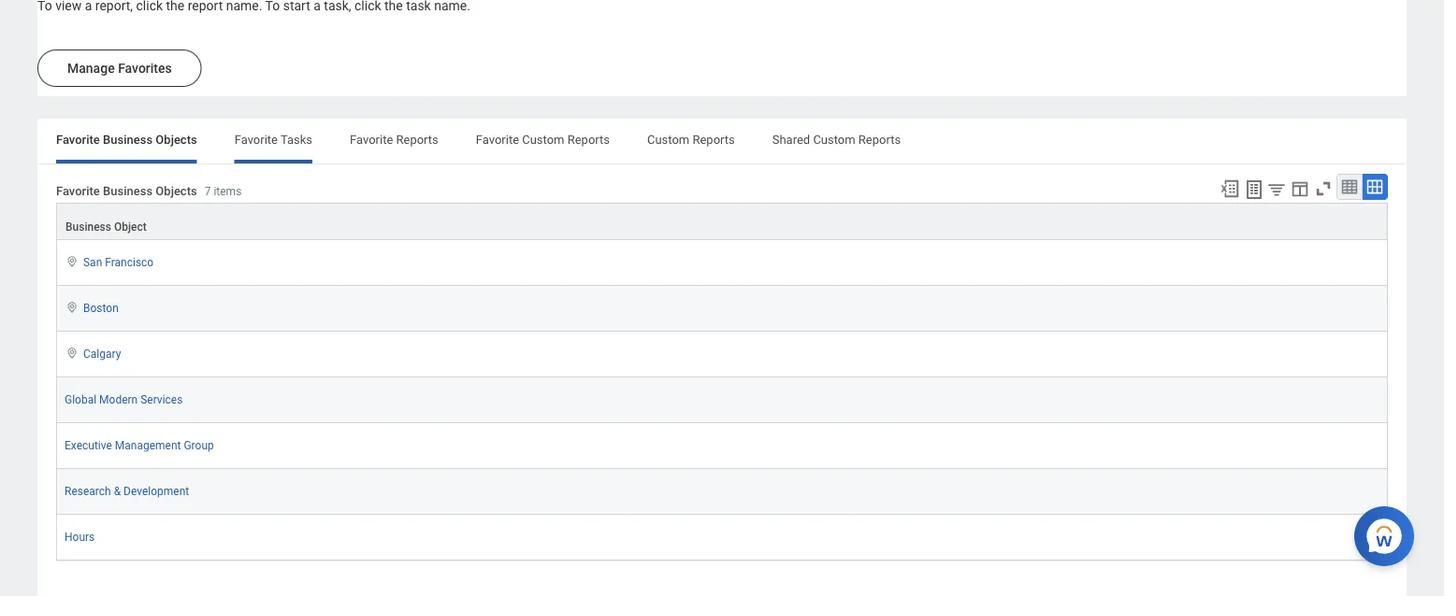 Task type: locate. For each thing, give the bounding box(es) containing it.
business up the object at left
[[103, 184, 153, 198]]

location image left san
[[65, 256, 80, 269]]

executive management group link
[[65, 436, 214, 453]]

favorite for favorite tasks
[[235, 132, 278, 146]]

2 horizontal spatial custom
[[813, 132, 856, 146]]

services
[[140, 394, 183, 407]]

2 location image from the top
[[65, 347, 80, 360]]

3 reports from the left
[[693, 132, 735, 146]]

development
[[124, 486, 189, 499]]

objects
[[156, 132, 197, 146], [156, 184, 197, 198]]

shared
[[772, 132, 810, 146]]

toolbar
[[1211, 174, 1388, 203]]

research & development
[[65, 486, 189, 499]]

custom for favorite
[[522, 132, 565, 146]]

0 horizontal spatial custom
[[522, 132, 565, 146]]

manage favorites button
[[37, 50, 202, 87]]

0 vertical spatial business
[[103, 132, 153, 146]]

executive
[[65, 440, 112, 453]]

1 vertical spatial objects
[[156, 184, 197, 198]]

favorite
[[56, 132, 100, 146], [235, 132, 278, 146], [350, 132, 393, 146], [476, 132, 519, 146], [56, 184, 100, 198]]

research
[[65, 486, 111, 499]]

favorite for favorite custom reports
[[476, 132, 519, 146]]

favorite for favorite business objects
[[56, 132, 100, 146]]

business up favorite business objects 7 items
[[103, 132, 153, 146]]

hours link
[[65, 528, 95, 545]]

favorite reports
[[350, 132, 439, 146]]

custom
[[522, 132, 565, 146], [647, 132, 690, 146], [813, 132, 856, 146]]

objects left 7 on the left of page
[[156, 184, 197, 198]]

research & development link
[[65, 482, 189, 499]]

reports
[[396, 132, 439, 146], [568, 132, 610, 146], [693, 132, 735, 146], [859, 132, 901, 146]]

fullscreen image
[[1313, 179, 1334, 199]]

executive management group
[[65, 440, 214, 453]]

location image left calgary
[[65, 347, 80, 360]]

favorite business objects 7 items
[[56, 184, 242, 198]]

business up san
[[65, 221, 111, 234]]

hours
[[65, 532, 95, 545]]

modern
[[99, 394, 138, 407]]

export to worksheets image
[[1243, 179, 1266, 201]]

2 custom from the left
[[647, 132, 690, 146]]

tab list
[[37, 119, 1407, 164]]

location image for calgary
[[65, 347, 80, 360]]

0 vertical spatial location image
[[65, 256, 80, 269]]

boston link
[[83, 299, 119, 315]]

items
[[214, 185, 242, 198]]

custom for shared
[[813, 132, 856, 146]]

click to view/edit grid preferences image
[[1290, 179, 1311, 199]]

1 horizontal spatial custom
[[647, 132, 690, 146]]

san
[[83, 256, 102, 270]]

3 custom from the left
[[813, 132, 856, 146]]

1 location image from the top
[[65, 256, 80, 269]]

location image
[[65, 301, 80, 314]]

business
[[103, 132, 153, 146], [103, 184, 153, 198], [65, 221, 111, 234]]

1 vertical spatial location image
[[65, 347, 80, 360]]

francisco
[[105, 256, 154, 270]]

1 custom from the left
[[522, 132, 565, 146]]

table image
[[1341, 178, 1359, 197]]

favorite custom reports
[[476, 132, 610, 146]]

group
[[184, 440, 214, 453]]

location image for san francisco
[[65, 256, 80, 269]]

custom reports
[[647, 132, 735, 146]]

2 vertical spatial business
[[65, 221, 111, 234]]

favorite for favorite reports
[[350, 132, 393, 146]]

1 vertical spatial business
[[103, 184, 153, 198]]

objects up favorite business objects 7 items
[[156, 132, 197, 146]]

location image
[[65, 256, 80, 269], [65, 347, 80, 360]]

0 vertical spatial objects
[[156, 132, 197, 146]]

business object button
[[57, 204, 1387, 240]]

business inside 'popup button'
[[65, 221, 111, 234]]

tasks
[[281, 132, 312, 146]]

export to excel image
[[1220, 179, 1240, 199]]

2 objects from the top
[[156, 184, 197, 198]]

manage favorites
[[67, 60, 172, 76]]

business object row
[[56, 203, 1388, 241]]

global modern services
[[65, 394, 183, 407]]

objects inside tab list
[[156, 132, 197, 146]]

favorites
[[118, 60, 172, 76]]

7
[[205, 185, 211, 198]]

1 objects from the top
[[156, 132, 197, 146]]

expand table image
[[1366, 178, 1384, 197]]



Task type: vqa. For each thing, say whether or not it's contained in the screenshot.
'Management'
yes



Task type: describe. For each thing, give the bounding box(es) containing it.
select to filter grid data image
[[1267, 180, 1287, 199]]

business for favorite business objects
[[103, 132, 153, 146]]

&
[[114, 486, 121, 499]]

favorite tasks
[[235, 132, 312, 146]]

object
[[114, 221, 147, 234]]

calgary link
[[83, 344, 121, 361]]

2 reports from the left
[[568, 132, 610, 146]]

objects for favorite business objects
[[156, 132, 197, 146]]

4 reports from the left
[[859, 132, 901, 146]]

business for favorite business objects 7 items
[[103, 184, 153, 198]]

global modern services link
[[65, 390, 183, 407]]

management
[[115, 440, 181, 453]]

boston
[[83, 302, 119, 315]]

san francisco link
[[83, 253, 154, 270]]

global
[[65, 394, 96, 407]]

shared custom reports
[[772, 132, 901, 146]]

favorite business objects
[[56, 132, 197, 146]]

calgary
[[83, 348, 121, 361]]

manage
[[67, 60, 115, 76]]

1 reports from the left
[[396, 132, 439, 146]]

objects for favorite business objects 7 items
[[156, 184, 197, 198]]

tab list containing favorite business objects
[[37, 119, 1407, 164]]

business object
[[65, 221, 147, 234]]

san francisco
[[83, 256, 154, 270]]



